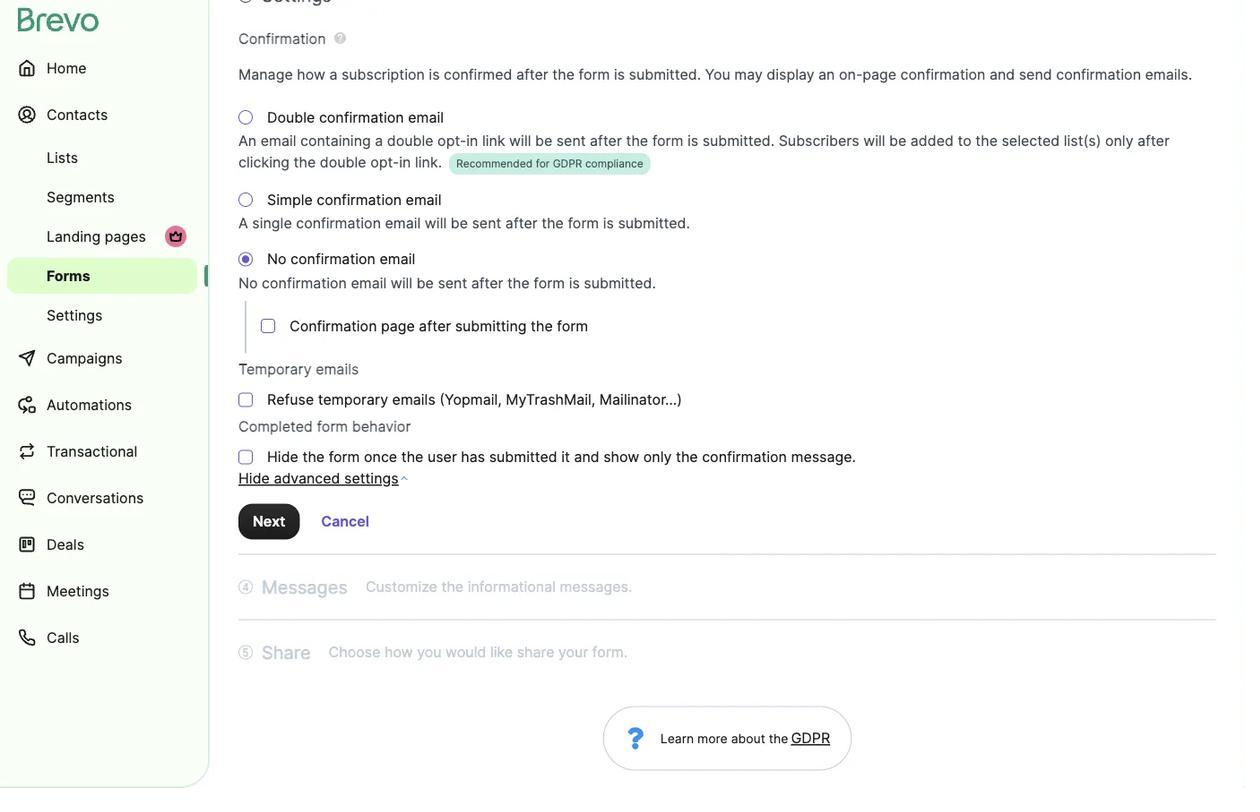 Task type: describe. For each thing, give the bounding box(es) containing it.
sent inside an email containing a double opt-in link will be sent after the form is submitted. subscribers will be added to the selected list(s) only after clicking the double opt-in link.
[[557, 133, 586, 150]]

pages
[[105, 228, 146, 245]]

you
[[417, 645, 442, 662]]

double confirmation email
[[267, 109, 444, 126]]

1 horizontal spatial opt-
[[438, 133, 466, 150]]

after right confirmed at left
[[516, 66, 549, 83]]

mytrashmail,
[[506, 392, 596, 409]]

you
[[705, 66, 731, 83]]

automations link
[[7, 384, 197, 427]]

more
[[698, 732, 728, 747]]

would
[[446, 645, 486, 662]]

message.
[[791, 449, 856, 467]]

email for no confirmation email
[[380, 251, 415, 269]]

segments link
[[7, 179, 197, 215]]

choose
[[329, 645, 381, 662]]

customize the informational messages.
[[366, 579, 632, 597]]

landing
[[47, 228, 101, 245]]

completed
[[238, 419, 313, 436]]

email down simple confirmation email
[[385, 215, 421, 233]]

form inside an email containing a double opt-in link will be sent after the form is submitted. subscribers will be added to the selected list(s) only after clicking the double opt-in link.
[[652, 133, 684, 150]]

forms
[[47, 267, 90, 285]]

calls
[[47, 629, 79, 647]]

1 horizontal spatial in
[[466, 133, 478, 150]]

temporary emails
[[238, 361, 359, 379]]

will right link
[[509, 133, 531, 150]]

the down containing on the left
[[294, 154, 316, 172]]

informational
[[468, 579, 556, 597]]

settings
[[47, 307, 103, 324]]

will right subscribers
[[864, 133, 885, 150]]

an
[[238, 133, 257, 150]]

only inside an email containing a double opt-in link will be sent after the form is submitted. subscribers will be added to the selected list(s) only after clicking the double opt-in link.
[[1105, 133, 1134, 150]]

list(s)
[[1064, 133, 1101, 150]]

after up the 'submitting'
[[471, 275, 503, 292]]

landing pages link
[[7, 219, 197, 255]]

next button
[[238, 505, 300, 541]]

2 vertical spatial sent
[[438, 275, 467, 292]]

calls link
[[7, 617, 197, 660]]

0 vertical spatial gdpr
[[553, 158, 582, 171]]

lists link
[[7, 140, 197, 176]]

is inside an email containing a double opt-in link will be sent after the form is submitted. subscribers will be added to the selected list(s) only after clicking the double opt-in link.
[[688, 133, 699, 150]]

recommended
[[456, 158, 533, 171]]

your
[[559, 645, 588, 662]]

cancel
[[321, 514, 369, 531]]

the right to
[[976, 133, 998, 150]]

1 horizontal spatial emails
[[392, 392, 436, 409]]

to
[[958, 133, 972, 150]]

show
[[604, 449, 639, 467]]

learn more about the gdpr
[[661, 731, 830, 748]]

contacts
[[47, 106, 108, 123]]

refuse
[[267, 392, 314, 409]]

1 horizontal spatial and
[[990, 66, 1015, 83]]

cancel button
[[307, 505, 384, 541]]

4
[[242, 581, 249, 594]]

0 vertical spatial page
[[863, 66, 897, 83]]

double
[[267, 109, 315, 126]]

about
[[731, 732, 765, 747]]

an email containing a double opt-in link will be sent after the form is submitted. subscribers will be added to the selected list(s) only after clicking the double opt-in link.
[[238, 133, 1170, 172]]

containing
[[300, 133, 371, 150]]

compliance
[[585, 158, 643, 171]]

link.
[[415, 154, 442, 172]]

after down emails.
[[1138, 133, 1170, 150]]

simple
[[267, 191, 313, 209]]

emails.
[[1145, 66, 1193, 83]]

how for confirmation
[[297, 66, 325, 83]]

recommended for gdpr compliance
[[456, 158, 643, 171]]

confirmation page after submitting the form
[[290, 318, 588, 335]]

left___rvooi image
[[169, 230, 183, 244]]

deals
[[47, 536, 84, 554]]

confirmation for confirmation
[[238, 30, 326, 48]]

subscription
[[342, 66, 425, 83]]

no for no confirmation email will be sent after the form is submitted.
[[238, 275, 258, 292]]

meetings
[[47, 583, 109, 600]]

1 horizontal spatial double
[[387, 133, 434, 150]]

meetings link
[[7, 570, 197, 613]]

refuse temporary emails (yopmail, mytrashmail, mailinator…)
[[267, 392, 682, 409]]

a
[[238, 215, 248, 233]]

a single confirmation email will be sent after the form is submitted.
[[238, 215, 690, 233]]

hide for hide advanced settings
[[238, 471, 270, 488]]

messages
[[262, 577, 348, 599]]

the right confirmed at left
[[553, 66, 575, 83]]

manage
[[238, 66, 293, 83]]

transactional link
[[7, 430, 197, 473]]

(yopmail,
[[440, 392, 502, 409]]

will up no confirmation email will be sent after the form is submitted.
[[425, 215, 447, 233]]

automations
[[47, 396, 132, 414]]

customize
[[366, 579, 437, 597]]

may
[[735, 66, 763, 83]]

after down for
[[506, 215, 538, 233]]

landing pages
[[47, 228, 146, 245]]

be up for
[[535, 133, 552, 150]]

0 horizontal spatial opt-
[[370, 154, 399, 172]]

no confirmation email
[[267, 251, 415, 269]]

once
[[364, 449, 397, 467]]

the up hide advanced settings
[[302, 449, 325, 467]]

1 vertical spatial gdpr
[[791, 731, 830, 748]]

email inside an email containing a double opt-in link will be sent after the form is submitted. subscribers will be added to the selected list(s) only after clicking the double opt-in link.
[[261, 133, 296, 150]]

1 horizontal spatial sent
[[472, 215, 501, 233]]

after up compliance
[[590, 133, 622, 150]]

mailinator…)
[[600, 392, 682, 409]]

email for double confirmation email
[[408, 109, 444, 126]]

conversations link
[[7, 477, 197, 520]]

campaigns
[[47, 350, 122, 367]]

choose how you would like share your form.
[[329, 645, 628, 662]]

no confirmation email will be sent after the form is submitted.
[[238, 275, 656, 292]]

lists
[[47, 149, 78, 166]]

campaigns link
[[7, 337, 197, 380]]

submitted
[[489, 449, 557, 467]]

it
[[561, 449, 570, 467]]

behavior
[[352, 419, 411, 436]]

the up the 'submitting'
[[507, 275, 530, 292]]



Task type: vqa. For each thing, say whether or not it's contained in the screenshot.
notifications
no



Task type: locate. For each thing, give the bounding box(es) containing it.
page right an
[[863, 66, 897, 83]]

0 vertical spatial no
[[267, 251, 287, 269]]

form.
[[592, 645, 628, 662]]

no down the single
[[267, 251, 287, 269]]

1 horizontal spatial no
[[267, 251, 287, 269]]

0 horizontal spatial sent
[[438, 275, 467, 292]]

0 horizontal spatial gdpr
[[553, 158, 582, 171]]

home
[[47, 59, 87, 77]]

1 horizontal spatial only
[[1105, 133, 1134, 150]]

1 horizontal spatial page
[[863, 66, 897, 83]]

a up double confirmation email
[[329, 66, 337, 83]]

confirmation up manage
[[238, 30, 326, 48]]

1 vertical spatial confirmation
[[290, 318, 377, 335]]

messages.
[[560, 579, 632, 597]]

segments
[[47, 188, 115, 206]]

a inside an email containing a double opt-in link will be sent after the form is submitted. subscribers will be added to the selected list(s) only after clicking the double opt-in link.
[[375, 133, 383, 150]]

confirmation for confirmation page after submitting the form
[[290, 318, 377, 335]]

display
[[767, 66, 815, 83]]

0 horizontal spatial page
[[381, 318, 415, 335]]

1 vertical spatial only
[[644, 449, 672, 467]]

1 vertical spatial in
[[399, 154, 411, 172]]

user
[[428, 449, 457, 467]]

a
[[329, 66, 337, 83], [375, 133, 383, 150]]

settings link
[[7, 298, 197, 334]]

an
[[819, 66, 835, 83]]

next
[[253, 514, 285, 531]]

double down containing on the left
[[320, 154, 366, 172]]

no down a
[[238, 275, 258, 292]]

page down no confirmation email will be sent after the form is submitted.
[[381, 318, 415, 335]]

conversations
[[47, 490, 144, 507]]

forms link
[[7, 258, 197, 294]]

email for no confirmation email will be sent after the form is submitted.
[[351, 275, 387, 292]]

hide the form once the user has submitted it and show only the confirmation message.
[[267, 449, 856, 467]]

manage how a subscription is confirmed after the form is submitted. you may display an on-page confirmation and send confirmation emails.
[[238, 66, 1193, 83]]

hide up next on the bottom of the page
[[238, 471, 270, 488]]

hide down the 'completed'
[[267, 449, 298, 467]]

2 horizontal spatial sent
[[557, 133, 586, 150]]

email up "clicking"
[[261, 133, 296, 150]]

sent up recommended for gdpr compliance at the top of page
[[557, 133, 586, 150]]

submitted. inside an email containing a double opt-in link will be sent after the form is submitted. subscribers will be added to the selected list(s) only after clicking the double opt-in link.
[[703, 133, 775, 150]]

learn
[[661, 732, 694, 747]]

1 horizontal spatial a
[[375, 133, 383, 150]]

only right list(s)
[[1105, 133, 1134, 150]]

1 vertical spatial a
[[375, 133, 383, 150]]

and
[[990, 66, 1015, 83], [574, 449, 600, 467]]

the right customize
[[441, 579, 464, 597]]

sent down recommended
[[472, 215, 501, 233]]

form
[[579, 66, 610, 83], [652, 133, 684, 150], [568, 215, 599, 233], [534, 275, 565, 292], [557, 318, 588, 335], [317, 419, 348, 436], [329, 449, 360, 467]]

emails up 'behavior'
[[392, 392, 436, 409]]

emails up temporary on the left
[[316, 361, 359, 379]]

0 vertical spatial opt-
[[438, 133, 466, 150]]

temporary
[[318, 392, 388, 409]]

will
[[509, 133, 531, 150], [864, 133, 885, 150], [425, 215, 447, 233], [391, 275, 413, 292]]

1 vertical spatial how
[[385, 645, 413, 662]]

after
[[516, 66, 549, 83], [590, 133, 622, 150], [1138, 133, 1170, 150], [506, 215, 538, 233], [471, 275, 503, 292], [419, 318, 451, 335]]

clicking
[[238, 154, 290, 172]]

confirmed
[[444, 66, 512, 83]]

0 horizontal spatial in
[[399, 154, 411, 172]]

email down link. in the left of the page
[[406, 191, 441, 209]]

advanced
[[274, 471, 340, 488]]

how right manage
[[297, 66, 325, 83]]

and left send
[[990, 66, 1015, 83]]

selected
[[1002, 133, 1060, 150]]

confirmation up temporary emails
[[290, 318, 377, 335]]

the inside learn more about the gdpr
[[769, 732, 788, 747]]

confirmation
[[901, 66, 986, 83], [1056, 66, 1141, 83], [319, 109, 404, 126], [317, 191, 402, 209], [296, 215, 381, 233], [291, 251, 376, 269], [262, 275, 347, 292], [702, 449, 787, 467]]

only right show
[[644, 449, 672, 467]]

0 vertical spatial a
[[329, 66, 337, 83]]

hide advanced settings
[[238, 471, 399, 488]]

0 vertical spatial and
[[990, 66, 1015, 83]]

contacts link
[[7, 93, 197, 136]]

0 vertical spatial how
[[297, 66, 325, 83]]

email for simple confirmation email
[[406, 191, 441, 209]]

0 vertical spatial double
[[387, 133, 434, 150]]

0 vertical spatial emails
[[316, 361, 359, 379]]

0 vertical spatial confirmation
[[238, 30, 326, 48]]

opt- left link. in the left of the page
[[370, 154, 399, 172]]

has
[[461, 449, 485, 467]]

1 vertical spatial page
[[381, 318, 415, 335]]

completed form behavior
[[238, 419, 411, 436]]

for
[[536, 158, 550, 171]]

will up the confirmation page after submitting the form
[[391, 275, 413, 292]]

gdpr right for
[[553, 158, 582, 171]]

added
[[911, 133, 954, 150]]

hide for hide the form once the user has submitted it and show only the confirmation message.
[[267, 449, 298, 467]]

1 vertical spatial double
[[320, 154, 366, 172]]

0 vertical spatial sent
[[557, 133, 586, 150]]

the right show
[[676, 449, 698, 467]]

how for share
[[385, 645, 413, 662]]

double up link. in the left of the page
[[387, 133, 434, 150]]

send
[[1019, 66, 1052, 83]]

0 vertical spatial only
[[1105, 133, 1134, 150]]

simple confirmation email
[[267, 191, 441, 209]]

the left the user
[[401, 449, 424, 467]]

email
[[408, 109, 444, 126], [261, 133, 296, 150], [406, 191, 441, 209], [385, 215, 421, 233], [380, 251, 415, 269], [351, 275, 387, 292]]

0 horizontal spatial double
[[320, 154, 366, 172]]

subscribers
[[779, 133, 860, 150]]

the down recommended for gdpr compliance at the top of page
[[542, 215, 564, 233]]

gdpr link
[[788, 729, 830, 750]]

0 vertical spatial in
[[466, 133, 478, 150]]

1 vertical spatial sent
[[472, 215, 501, 233]]

1 vertical spatial and
[[574, 449, 600, 467]]

email up no confirmation email will be sent after the form is submitted.
[[380, 251, 415, 269]]

share
[[262, 642, 311, 664]]

in left link. in the left of the page
[[399, 154, 411, 172]]

the right about
[[769, 732, 788, 747]]

0 horizontal spatial no
[[238, 275, 258, 292]]

sent
[[557, 133, 586, 150], [472, 215, 501, 233], [438, 275, 467, 292]]

be up no confirmation email will be sent after the form is submitted.
[[451, 215, 468, 233]]

is
[[429, 66, 440, 83], [614, 66, 625, 83], [688, 133, 699, 150], [603, 215, 614, 233], [569, 275, 580, 292]]

gdpr
[[553, 158, 582, 171], [791, 731, 830, 748]]

be up the confirmation page after submitting the form
[[417, 275, 434, 292]]

1 vertical spatial emails
[[392, 392, 436, 409]]

no for no confirmation email
[[267, 251, 287, 269]]

transactional
[[47, 443, 137, 460]]

0 horizontal spatial only
[[644, 449, 672, 467]]

deals link
[[7, 524, 197, 567]]

double
[[387, 133, 434, 150], [320, 154, 366, 172]]

on-
[[839, 66, 863, 83]]

like
[[490, 645, 513, 662]]

opt- up link. in the left of the page
[[438, 133, 466, 150]]

1 horizontal spatial gdpr
[[791, 731, 830, 748]]

gdpr right about
[[791, 731, 830, 748]]

be
[[535, 133, 552, 150], [889, 133, 907, 150], [451, 215, 468, 233], [417, 275, 434, 292]]

the up compliance
[[626, 133, 648, 150]]

be left added
[[889, 133, 907, 150]]

submitting
[[455, 318, 527, 335]]

sent up the confirmation page after submitting the form
[[438, 275, 467, 292]]

the right the 'submitting'
[[531, 318, 553, 335]]

email up link. in the left of the page
[[408, 109, 444, 126]]

0 horizontal spatial a
[[329, 66, 337, 83]]

1 vertical spatial no
[[238, 275, 258, 292]]

single
[[252, 215, 292, 233]]

1 vertical spatial opt-
[[370, 154, 399, 172]]

share
[[517, 645, 554, 662]]

opt-
[[438, 133, 466, 150], [370, 154, 399, 172]]

settings
[[344, 471, 399, 488]]

0 vertical spatial hide
[[267, 449, 298, 467]]

after down no confirmation email will be sent after the form is submitted.
[[419, 318, 451, 335]]

email down no confirmation email
[[351, 275, 387, 292]]

0 horizontal spatial how
[[297, 66, 325, 83]]

in left link
[[466, 133, 478, 150]]

and right the it
[[574, 449, 600, 467]]

temporary
[[238, 361, 312, 379]]

only
[[1105, 133, 1134, 150], [644, 449, 672, 467]]

a down double confirmation email
[[375, 133, 383, 150]]

1 horizontal spatial how
[[385, 645, 413, 662]]

1 vertical spatial hide
[[238, 471, 270, 488]]

how left you
[[385, 645, 413, 662]]

0 horizontal spatial emails
[[316, 361, 359, 379]]

0 horizontal spatial and
[[574, 449, 600, 467]]



